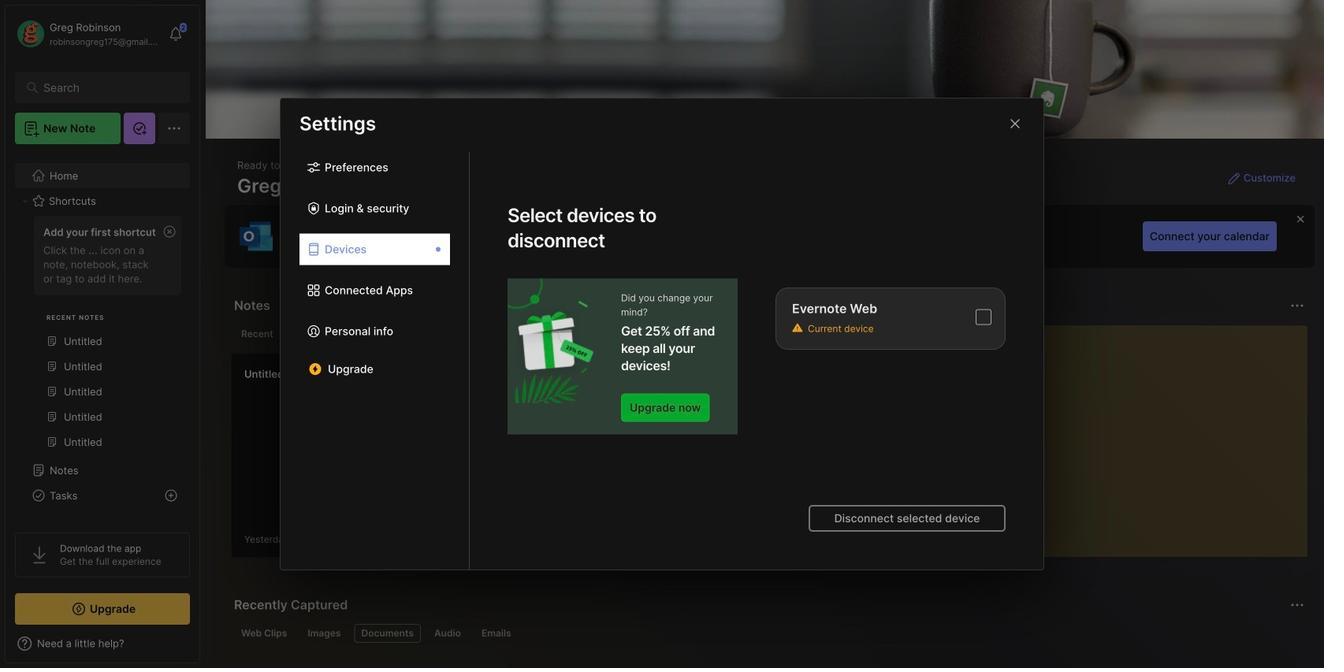 Task type: describe. For each thing, give the bounding box(es) containing it.
close image
[[1006, 114, 1025, 133]]

tree inside main "element"
[[6, 154, 199, 654]]

none search field inside main "element"
[[43, 78, 169, 97]]

Start writing… text field
[[975, 326, 1307, 545]]

main element
[[0, 0, 205, 669]]



Task type: vqa. For each thing, say whether or not it's contained in the screenshot.
the topmost Checkboxes:
no



Task type: locate. For each thing, give the bounding box(es) containing it.
group inside main "element"
[[15, 211, 189, 464]]

tab
[[234, 325, 280, 344], [287, 325, 351, 344], [234, 624, 294, 643], [301, 624, 348, 643], [354, 624, 421, 643], [427, 624, 468, 643], [475, 624, 519, 643]]

Search text field
[[43, 80, 169, 95]]

row group
[[231, 353, 1324, 568]]

tab list
[[281, 152, 470, 570], [234, 325, 937, 344], [234, 624, 1302, 643]]

tree
[[6, 154, 199, 654]]

None search field
[[43, 78, 169, 97]]

group
[[15, 211, 189, 464]]



